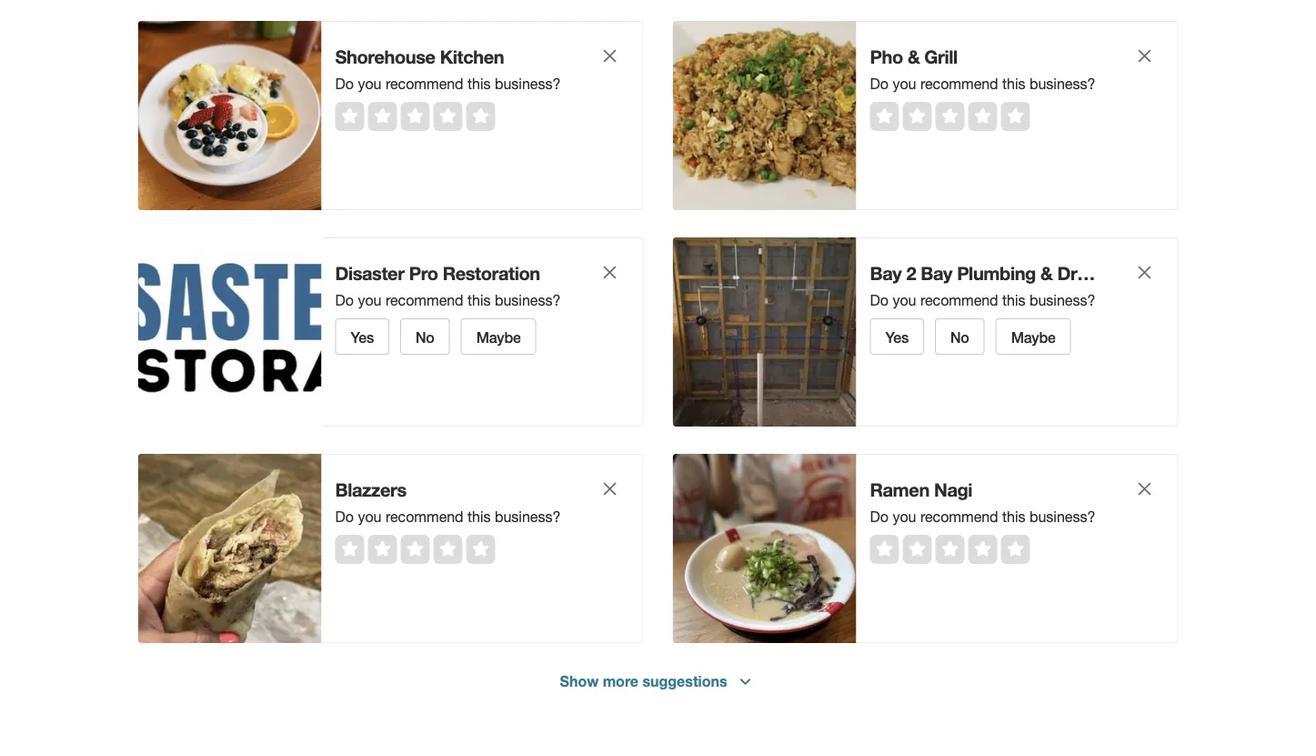 Task type: vqa. For each thing, say whether or not it's contained in the screenshot.
2nd all from the bottom
no



Task type: describe. For each thing, give the bounding box(es) containing it.
photo of shorehouse kitchen image
[[138, 21, 322, 210]]

pho & grill link
[[871, 44, 1098, 69]]

recommend for bay 2 bay plumbing & drains
[[921, 292, 999, 309]]

pho
[[871, 46, 903, 67]]

suggestions
[[643, 673, 728, 690]]

no button for restoration
[[400, 319, 450, 355]]

do you recommend this business? for bay 2 bay plumbing & drains
[[871, 292, 1096, 309]]

you for pho & grill
[[893, 75, 917, 92]]

disaster
[[335, 262, 405, 284]]

photo of bay 2 bay plumbing & drains image
[[673, 238, 857, 427]]

you for shorehouse kitchen
[[358, 75, 382, 92]]

dismiss card image
[[599, 262, 621, 283]]

business? for blazzers
[[495, 508, 561, 525]]

this for ramen nagi
[[1003, 508, 1026, 525]]

photo of ramen nagi image
[[673, 454, 857, 643]]

recommend for pho & grill
[[921, 75, 999, 92]]

do for blazzers
[[335, 508, 354, 525]]

photo of disaster pro restoration image
[[138, 238, 322, 427]]

business? for shorehouse kitchen
[[495, 75, 561, 92]]

dismiss card image for pho & grill
[[1134, 45, 1156, 67]]

disaster pro restoration link
[[335, 260, 563, 286]]

recommend for disaster pro restoration
[[386, 292, 464, 309]]

1 vertical spatial &
[[1041, 262, 1053, 284]]

rating element for ramen nagi
[[871, 535, 1031, 564]]

photo of blazzers image
[[138, 454, 322, 643]]

do you recommend this business? for pho & grill
[[871, 75, 1096, 92]]

2
[[907, 262, 917, 284]]

this for bay 2 bay plumbing & drains
[[1003, 292, 1026, 309]]

do you recommend this business? for disaster pro restoration
[[335, 292, 561, 309]]

yes for bay
[[886, 329, 909, 346]]

shorehouse
[[335, 46, 436, 67]]

do you recommend this business? for ramen nagi
[[871, 508, 1096, 525]]

ramen nagi
[[871, 479, 973, 501]]

this for disaster pro restoration
[[468, 292, 491, 309]]

do for pho & grill
[[871, 75, 889, 92]]

grill
[[925, 46, 958, 67]]

do for ramen nagi
[[871, 508, 889, 525]]

do for shorehouse kitchen
[[335, 75, 354, 92]]

no for restoration
[[416, 329, 435, 346]]

dismiss card image for ramen nagi
[[1134, 478, 1156, 500]]

do you recommend this business? for shorehouse kitchen
[[335, 75, 561, 92]]

recommend for blazzers
[[386, 508, 464, 525]]

maybe for disaster pro restoration
[[477, 329, 521, 346]]

restoration
[[443, 262, 540, 284]]

pho & grill
[[871, 46, 958, 67]]

business? for disaster pro restoration
[[495, 292, 561, 309]]

disaster pro restoration
[[335, 262, 540, 284]]

show more suggestions
[[560, 673, 728, 690]]

do for disaster pro restoration
[[335, 292, 354, 309]]

bay 2 bay plumbing & drains link
[[871, 260, 1112, 286]]



Task type: locate. For each thing, give the bounding box(es) containing it.
maybe button for bay 2 bay plumbing & drains
[[996, 319, 1072, 355]]

maybe down restoration
[[477, 329, 521, 346]]

2 no button from the left
[[936, 319, 985, 355]]

dismiss card image
[[599, 45, 621, 67], [1134, 45, 1156, 67], [1134, 262, 1156, 283], [599, 478, 621, 500], [1134, 478, 1156, 500]]

1 yes from the left
[[351, 329, 374, 346]]

do you recommend this business? for blazzers
[[335, 508, 561, 525]]

yes down 'disaster'
[[351, 329, 374, 346]]

you down shorehouse
[[358, 75, 382, 92]]

this down kitchen
[[468, 75, 491, 92]]

business? for bay 2 bay plumbing & drains
[[1030, 292, 1096, 309]]

yes button for bay
[[871, 319, 925, 355]]

this for shorehouse kitchen
[[468, 75, 491, 92]]

&
[[908, 46, 920, 67], [1041, 262, 1053, 284]]

shorehouse kitchen
[[335, 46, 504, 67]]

2 bay from the left
[[921, 262, 953, 284]]

0 horizontal spatial maybe
[[477, 329, 521, 346]]

this down blazzers link at the bottom left of the page
[[468, 508, 491, 525]]

business?
[[495, 75, 561, 92], [1030, 75, 1096, 92], [495, 292, 561, 309], [1030, 292, 1096, 309], [495, 508, 561, 525], [1030, 508, 1096, 525]]

business? down kitchen
[[495, 75, 561, 92]]

you down blazzers
[[358, 508, 382, 525]]

2 maybe button from the left
[[996, 319, 1072, 355]]

1 horizontal spatial yes button
[[871, 319, 925, 355]]

yes button for disaster
[[335, 319, 390, 355]]

bay
[[871, 262, 902, 284], [921, 262, 953, 284]]

no for bay
[[951, 329, 970, 346]]

you down the pho & grill
[[893, 75, 917, 92]]

no button down pro
[[400, 319, 450, 355]]

recommend down nagi in the right of the page
[[921, 508, 999, 525]]

recommend for shorehouse kitchen
[[386, 75, 464, 92]]

you down 'disaster'
[[358, 292, 382, 309]]

pro
[[409, 262, 438, 284]]

recommend down grill
[[921, 75, 999, 92]]

1 horizontal spatial yes
[[886, 329, 909, 346]]

24 chevron down v2 image
[[735, 671, 757, 693]]

shorehouse kitchen link
[[335, 44, 563, 69]]

kitchen
[[440, 46, 504, 67]]

you down ramen
[[893, 508, 917, 525]]

maybe button
[[461, 319, 537, 355], [996, 319, 1072, 355]]

ramen
[[871, 479, 930, 501]]

no
[[416, 329, 435, 346], [951, 329, 970, 346]]

do you recommend this business? down disaster pro restoration link
[[335, 292, 561, 309]]

you for ramen nagi
[[893, 508, 917, 525]]

rating element down blazzers link at the bottom left of the page
[[335, 535, 496, 564]]

recommend for ramen nagi
[[921, 508, 999, 525]]

this
[[468, 75, 491, 92], [1003, 75, 1026, 92], [468, 292, 491, 309], [1003, 292, 1026, 309], [468, 508, 491, 525], [1003, 508, 1026, 525]]

this down restoration
[[468, 292, 491, 309]]

blazzers
[[335, 479, 407, 501]]

1 horizontal spatial maybe button
[[996, 319, 1072, 355]]

you for blazzers
[[358, 508, 382, 525]]

do you recommend this business? down the shorehouse kitchen link on the left
[[335, 75, 561, 92]]

yes button
[[335, 319, 390, 355], [871, 319, 925, 355]]

2 no from the left
[[951, 329, 970, 346]]

do you recommend this business? down pho & grill link
[[871, 75, 1096, 92]]

photo of pho & grill image
[[673, 21, 857, 210]]

show
[[560, 673, 599, 690]]

1 maybe button from the left
[[461, 319, 537, 355]]

business? for pho & grill
[[1030, 75, 1096, 92]]

do you recommend this business? down ramen nagi link
[[871, 508, 1096, 525]]

0 horizontal spatial yes button
[[335, 319, 390, 355]]

1 horizontal spatial &
[[1041, 262, 1053, 284]]

do you recommend this business? down bay 2 bay plumbing & drains link
[[871, 292, 1096, 309]]

business? for ramen nagi
[[1030, 508, 1096, 525]]

recommend down shorehouse kitchen
[[386, 75, 464, 92]]

1 no button from the left
[[400, 319, 450, 355]]

you for disaster pro restoration
[[358, 292, 382, 309]]

this down plumbing
[[1003, 292, 1026, 309]]

0 horizontal spatial no
[[416, 329, 435, 346]]

rating element down nagi in the right of the page
[[871, 535, 1031, 564]]

0 horizontal spatial bay
[[871, 262, 902, 284]]

do you recommend this business?
[[335, 75, 561, 92], [871, 75, 1096, 92], [335, 292, 561, 309], [871, 292, 1096, 309], [335, 508, 561, 525], [871, 508, 1096, 525]]

& left the drains
[[1041, 262, 1053, 284]]

1 yes button from the left
[[335, 319, 390, 355]]

2 maybe from the left
[[1012, 329, 1056, 346]]

drains
[[1058, 262, 1112, 284]]

no button down bay 2 bay plumbing & drains link
[[936, 319, 985, 355]]

maybe
[[477, 329, 521, 346], [1012, 329, 1056, 346]]

business? down pho & grill link
[[1030, 75, 1096, 92]]

1 bay from the left
[[871, 262, 902, 284]]

0 horizontal spatial maybe button
[[461, 319, 537, 355]]

maybe button for disaster pro restoration
[[461, 319, 537, 355]]

you down 2
[[893, 292, 917, 309]]

0 horizontal spatial no button
[[400, 319, 450, 355]]

maybe button down plumbing
[[996, 319, 1072, 355]]

recommend down bay 2 bay plumbing & drains link
[[921, 292, 999, 309]]

plumbing
[[958, 262, 1037, 284]]

dismiss card image for bay 2 bay plumbing & drains
[[1134, 262, 1156, 283]]

nagi
[[935, 479, 973, 501]]

recommend down blazzers link at the bottom left of the page
[[386, 508, 464, 525]]

bay 2 bay plumbing & drains
[[871, 262, 1112, 284]]

this down ramen nagi link
[[1003, 508, 1026, 525]]

yes button down 'disaster'
[[335, 319, 390, 355]]

rating element for blazzers
[[335, 535, 496, 564]]

no button
[[400, 319, 450, 355], [936, 319, 985, 355]]

bay right 2
[[921, 262, 953, 284]]

None radio
[[335, 102, 365, 131], [401, 102, 430, 131], [434, 102, 463, 131], [466, 102, 496, 131], [871, 102, 900, 131], [936, 102, 965, 131], [969, 102, 998, 131], [466, 535, 496, 564], [871, 535, 900, 564], [903, 535, 932, 564], [936, 535, 965, 564], [1002, 535, 1031, 564], [335, 102, 365, 131], [401, 102, 430, 131], [434, 102, 463, 131], [466, 102, 496, 131], [871, 102, 900, 131], [936, 102, 965, 131], [969, 102, 998, 131], [466, 535, 496, 564], [871, 535, 900, 564], [903, 535, 932, 564], [936, 535, 965, 564], [1002, 535, 1031, 564]]

0 vertical spatial &
[[908, 46, 920, 67]]

yes down 2
[[886, 329, 909, 346]]

this for blazzers
[[468, 508, 491, 525]]

recommend
[[386, 75, 464, 92], [921, 75, 999, 92], [386, 292, 464, 309], [921, 292, 999, 309], [386, 508, 464, 525], [921, 508, 999, 525]]

rating element down shorehouse kitchen
[[335, 102, 496, 131]]

maybe for bay 2 bay plumbing & drains
[[1012, 329, 1056, 346]]

rating element
[[335, 102, 496, 131], [871, 102, 1031, 131], [335, 535, 496, 564], [871, 535, 1031, 564]]

no down bay 2 bay plumbing & drains link
[[951, 329, 970, 346]]

you for bay 2 bay plumbing & drains
[[893, 292, 917, 309]]

do
[[335, 75, 354, 92], [871, 75, 889, 92], [335, 292, 354, 309], [871, 292, 889, 309], [335, 508, 354, 525], [871, 508, 889, 525]]

yes for disaster
[[351, 329, 374, 346]]

1 no from the left
[[416, 329, 435, 346]]

business? down restoration
[[495, 292, 561, 309]]

do for bay 2 bay plumbing & drains
[[871, 292, 889, 309]]

this for pho & grill
[[1003, 75, 1026, 92]]

rating element for shorehouse kitchen
[[335, 102, 496, 131]]

dismiss card image for blazzers
[[599, 478, 621, 500]]

business? down ramen nagi link
[[1030, 508, 1096, 525]]

rating element down grill
[[871, 102, 1031, 131]]

maybe button down restoration
[[461, 319, 537, 355]]

1 maybe from the left
[[477, 329, 521, 346]]

1 horizontal spatial no
[[951, 329, 970, 346]]

do you recommend this business? down blazzers link at the bottom left of the page
[[335, 508, 561, 525]]

& right 'pho'
[[908, 46, 920, 67]]

yes
[[351, 329, 374, 346], [886, 329, 909, 346]]

show more suggestions button
[[560, 671, 757, 693]]

no button for bay
[[936, 319, 985, 355]]

rating element for pho & grill
[[871, 102, 1031, 131]]

blazzers link
[[335, 477, 563, 502]]

yes button down 2
[[871, 319, 925, 355]]

dismiss card image for shorehouse kitchen
[[599, 45, 621, 67]]

recommend down pro
[[386, 292, 464, 309]]

1 horizontal spatial bay
[[921, 262, 953, 284]]

business? down the drains
[[1030, 292, 1096, 309]]

2 yes from the left
[[886, 329, 909, 346]]

no down pro
[[416, 329, 435, 346]]

1 horizontal spatial maybe
[[1012, 329, 1056, 346]]

maybe down plumbing
[[1012, 329, 1056, 346]]

1 horizontal spatial no button
[[936, 319, 985, 355]]

0 horizontal spatial yes
[[351, 329, 374, 346]]

0 horizontal spatial &
[[908, 46, 920, 67]]

you
[[358, 75, 382, 92], [893, 75, 917, 92], [358, 292, 382, 309], [893, 292, 917, 309], [358, 508, 382, 525], [893, 508, 917, 525]]

2 yes button from the left
[[871, 319, 925, 355]]

ramen nagi link
[[871, 477, 1098, 502]]

this down pho & grill link
[[1003, 75, 1026, 92]]

bay left 2
[[871, 262, 902, 284]]

business? down blazzers link at the bottom left of the page
[[495, 508, 561, 525]]

None radio
[[368, 102, 397, 131], [903, 102, 932, 131], [1002, 102, 1031, 131], [335, 535, 365, 564], [368, 535, 397, 564], [401, 535, 430, 564], [434, 535, 463, 564], [969, 535, 998, 564], [368, 102, 397, 131], [903, 102, 932, 131], [1002, 102, 1031, 131], [335, 535, 365, 564], [368, 535, 397, 564], [401, 535, 430, 564], [434, 535, 463, 564], [969, 535, 998, 564]]

more
[[603, 673, 639, 690]]



